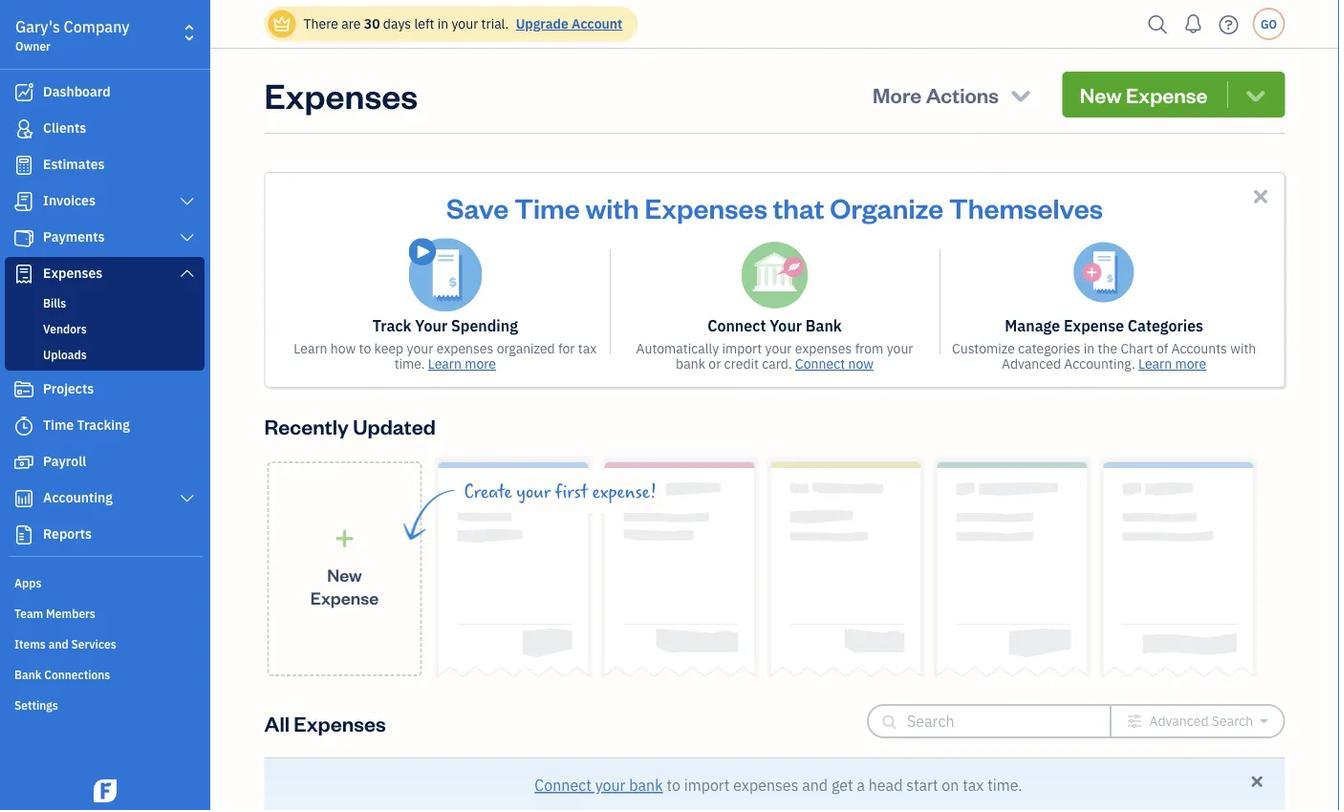 Task type: describe. For each thing, give the bounding box(es) containing it.
accounting.
[[1065, 355, 1136, 373]]

tax inside learn how to keep your expenses organized for tax time.
[[578, 340, 597, 358]]

dashboard
[[43, 83, 111, 100]]

days
[[383, 15, 411, 33]]

organized
[[497, 340, 555, 358]]

updated
[[353, 413, 436, 440]]

save time with expenses that organize themselves
[[447, 189, 1104, 225]]

expense for plus image
[[311, 587, 379, 609]]

time tracking
[[43, 416, 130, 434]]

connect your bank to import expenses and get a head start on tax time.
[[535, 776, 1023, 796]]

1 horizontal spatial bank
[[806, 316, 842, 336]]

in inside customize categories in the chart of accounts with advanced accounting.
[[1084, 340, 1095, 358]]

get
[[832, 776, 854, 796]]

to inside learn how to keep your expenses organized for tax time.
[[359, 340, 371, 358]]

new expense inside button
[[1080, 81, 1208, 108]]

new inside button
[[1080, 81, 1122, 108]]

upgrade account link
[[512, 15, 623, 33]]

head
[[869, 776, 903, 796]]

payroll
[[43, 453, 86, 471]]

close image
[[1250, 186, 1272, 208]]

bank connections
[[14, 668, 110, 683]]

timer image
[[12, 417, 35, 436]]

learn for track your spending
[[428, 355, 462, 373]]

more for spending
[[465, 355, 496, 373]]

services
[[71, 637, 116, 652]]

main element
[[0, 0, 258, 811]]

estimate image
[[12, 156, 35, 175]]

learn for manage expense categories
[[1139, 355, 1173, 373]]

apps link
[[5, 568, 205, 597]]

chevron large down image for payments
[[178, 230, 196, 246]]

settings
[[14, 698, 58, 713]]

reports link
[[5, 518, 205, 553]]

money image
[[12, 453, 35, 472]]

customize
[[953, 340, 1015, 358]]

invoices
[[43, 192, 96, 209]]

manage expense categories
[[1005, 316, 1204, 336]]

track your spending
[[373, 316, 518, 336]]

expense!
[[593, 482, 657, 503]]

expenses for and
[[734, 776, 799, 796]]

team members link
[[5, 599, 205, 627]]

more for categories
[[1176, 355, 1207, 373]]

track
[[373, 316, 412, 336]]

recently updated
[[264, 413, 436, 440]]

chart image
[[12, 490, 35, 509]]

expenses link
[[5, 257, 205, 292]]

apps
[[14, 576, 42, 591]]

connect now
[[796, 355, 874, 373]]

connect your bank image
[[742, 242, 809, 309]]

your inside learn how to keep your expenses organized for tax time.
[[407, 340, 434, 358]]

card.
[[762, 355, 793, 373]]

recently
[[264, 413, 349, 440]]

payments
[[43, 228, 105, 246]]

of
[[1157, 340, 1169, 358]]

more actions button
[[856, 72, 1052, 118]]

from
[[856, 340, 884, 358]]

close image
[[1249, 774, 1267, 791]]

bills link
[[9, 292, 201, 315]]

expenses left that on the right
[[645, 189, 768, 225]]

connect for connect now
[[796, 355, 846, 373]]

account
[[572, 15, 623, 33]]

are
[[342, 15, 361, 33]]

uploads
[[43, 347, 87, 362]]

new expense link
[[267, 462, 422, 677]]

create
[[464, 482, 512, 503]]

first
[[555, 482, 588, 503]]

clients
[[43, 119, 86, 137]]

team members
[[14, 606, 95, 622]]

client image
[[12, 120, 35, 139]]

0 horizontal spatial in
[[438, 15, 449, 33]]

upgrade
[[516, 15, 569, 33]]

there are 30 days left in your trial. upgrade account
[[304, 15, 623, 33]]

and inside main element
[[48, 637, 69, 652]]

clients link
[[5, 112, 205, 146]]

credit
[[725, 355, 759, 373]]

spending
[[451, 316, 518, 336]]

items and services
[[14, 637, 116, 652]]

gary's
[[15, 17, 60, 37]]

1 vertical spatial import
[[684, 776, 730, 796]]

owner
[[15, 38, 51, 54]]

expense for manage expense categories image
[[1064, 316, 1125, 336]]

all expenses
[[264, 710, 386, 737]]

more
[[873, 81, 922, 108]]

connect your bank button
[[535, 775, 663, 798]]

expenses inside automatically import your expenses from your bank or credit card.
[[795, 340, 852, 358]]

themselves
[[950, 189, 1104, 225]]

dashboard image
[[12, 83, 35, 102]]

create your first expense!
[[464, 482, 657, 503]]

that
[[773, 189, 825, 225]]

expenses for organized
[[437, 340, 494, 358]]

for
[[559, 340, 575, 358]]

1 vertical spatial bank
[[630, 776, 663, 796]]

there
[[304, 15, 338, 33]]

payroll link
[[5, 446, 205, 480]]

bank connections link
[[5, 660, 205, 689]]

1 horizontal spatial to
[[667, 776, 681, 796]]



Task type: locate. For each thing, give the bounding box(es) containing it.
report image
[[12, 526, 35, 545]]

0 horizontal spatial chevrondown image
[[1008, 81, 1035, 108]]

chevron large down image inside payments link
[[178, 230, 196, 246]]

reports
[[43, 526, 92, 543]]

1 your from the left
[[415, 316, 448, 336]]

1 horizontal spatial expense
[[1064, 316, 1125, 336]]

on
[[942, 776, 960, 796]]

2 chevrondown image from the left
[[1243, 81, 1270, 108]]

0 vertical spatial to
[[359, 340, 371, 358]]

0 horizontal spatial learn more
[[428, 355, 496, 373]]

learn left how
[[294, 340, 328, 358]]

new expense
[[1080, 81, 1208, 108], [311, 564, 379, 609]]

1 horizontal spatial learn
[[428, 355, 462, 373]]

start
[[907, 776, 939, 796]]

chevrondown image right actions
[[1008, 81, 1035, 108]]

0 vertical spatial and
[[48, 637, 69, 652]]

0 vertical spatial chevron large down image
[[178, 266, 196, 281]]

time. inside learn how to keep your expenses organized for tax time.
[[395, 355, 425, 373]]

2 your from the left
[[770, 316, 802, 336]]

chevron large down image up reports link
[[178, 492, 196, 507]]

learn more for categories
[[1139, 355, 1207, 373]]

1 horizontal spatial your
[[770, 316, 802, 336]]

0 horizontal spatial learn
[[294, 340, 328, 358]]

projects link
[[5, 373, 205, 407]]

learn more down categories
[[1139, 355, 1207, 373]]

new expense button
[[1063, 72, 1286, 118]]

expense up the
[[1064, 316, 1125, 336]]

bank
[[806, 316, 842, 336], [14, 668, 42, 683]]

0 vertical spatial with
[[586, 189, 639, 225]]

items
[[14, 637, 46, 652]]

chevrondown image down go dropdown button
[[1243, 81, 1270, 108]]

dashboard link
[[5, 76, 205, 110]]

time right save
[[515, 189, 580, 225]]

learn down categories
[[1139, 355, 1173, 373]]

projects
[[43, 380, 94, 398]]

bills
[[43, 296, 66, 311]]

1 vertical spatial new expense
[[311, 564, 379, 609]]

payment image
[[12, 229, 35, 248]]

2 horizontal spatial expense
[[1127, 81, 1208, 108]]

0 vertical spatial in
[[438, 15, 449, 33]]

new expense down plus image
[[311, 564, 379, 609]]

0 horizontal spatial and
[[48, 637, 69, 652]]

your up automatically import your expenses from your bank or credit card.
[[770, 316, 802, 336]]

1 vertical spatial to
[[667, 776, 681, 796]]

in right left
[[438, 15, 449, 33]]

expense
[[1127, 81, 1208, 108], [1064, 316, 1125, 336], [311, 587, 379, 609]]

1 learn more from the left
[[428, 355, 496, 373]]

expense inside button
[[1127, 81, 1208, 108]]

1 horizontal spatial connect
[[708, 316, 766, 336]]

and left 'get' at bottom
[[803, 776, 828, 796]]

1 chevrondown image from the left
[[1008, 81, 1035, 108]]

chevrondown image inside new expense button
[[1243, 81, 1270, 108]]

uploads link
[[9, 343, 201, 366]]

chevron large down image inside accounting link
[[178, 492, 196, 507]]

0 horizontal spatial to
[[359, 340, 371, 358]]

1 vertical spatial tax
[[963, 776, 985, 796]]

chevron large down image
[[178, 194, 196, 209], [178, 230, 196, 246]]

more
[[465, 355, 496, 373], [1176, 355, 1207, 373]]

chevron large down image
[[178, 266, 196, 281], [178, 492, 196, 507]]

chevrondown image for new expense
[[1243, 81, 1270, 108]]

0 horizontal spatial new
[[327, 564, 362, 586]]

connect your bank
[[708, 316, 842, 336]]

team
[[14, 606, 43, 622]]

0 vertical spatial new expense
[[1080, 81, 1208, 108]]

your for track
[[415, 316, 448, 336]]

now
[[849, 355, 874, 373]]

chart
[[1121, 340, 1154, 358]]

estimates
[[43, 155, 105, 173]]

1 horizontal spatial tax
[[963, 776, 985, 796]]

expense down the search icon
[[1127, 81, 1208, 108]]

actions
[[926, 81, 999, 108]]

learn more for spending
[[428, 355, 496, 373]]

0 vertical spatial bank
[[806, 316, 842, 336]]

with
[[586, 189, 639, 225], [1231, 340, 1257, 358]]

chevron large down image for accounting
[[178, 492, 196, 507]]

time inside main element
[[43, 416, 74, 434]]

2 chevron large down image from the top
[[178, 230, 196, 246]]

0 horizontal spatial bank
[[14, 668, 42, 683]]

0 horizontal spatial connect
[[535, 776, 592, 796]]

go to help image
[[1214, 10, 1245, 39]]

0 horizontal spatial new expense
[[311, 564, 379, 609]]

1 horizontal spatial learn more
[[1139, 355, 1207, 373]]

items and services link
[[5, 629, 205, 658]]

1 vertical spatial in
[[1084, 340, 1095, 358]]

invoices link
[[5, 185, 205, 219]]

30
[[364, 15, 380, 33]]

0 vertical spatial new
[[1080, 81, 1122, 108]]

automatically
[[636, 340, 719, 358]]

chevrondown image inside more actions dropdown button
[[1008, 81, 1035, 108]]

1 horizontal spatial chevrondown image
[[1243, 81, 1270, 108]]

1 vertical spatial with
[[1231, 340, 1257, 358]]

2 vertical spatial connect
[[535, 776, 592, 796]]

connections
[[44, 668, 110, 683]]

2 more from the left
[[1176, 355, 1207, 373]]

1 vertical spatial chevron large down image
[[178, 492, 196, 507]]

your up learn how to keep your expenses organized for tax time.
[[415, 316, 448, 336]]

1 vertical spatial new
[[327, 564, 362, 586]]

tax
[[578, 340, 597, 358], [963, 776, 985, 796]]

2 learn more from the left
[[1139, 355, 1207, 373]]

to right connect your bank button
[[667, 776, 681, 796]]

0 vertical spatial time.
[[395, 355, 425, 373]]

manage
[[1005, 316, 1061, 336]]

manage expense categories image
[[1074, 242, 1135, 303]]

1 vertical spatial and
[[803, 776, 828, 796]]

chevron large down image for invoices
[[178, 194, 196, 209]]

learn down track your spending
[[428, 355, 462, 373]]

track your spending image
[[409, 238, 482, 312]]

chevrondown image
[[1008, 81, 1035, 108], [1243, 81, 1270, 108]]

and right items
[[48, 637, 69, 652]]

new
[[1080, 81, 1122, 108], [327, 564, 362, 586]]

1 horizontal spatial new expense
[[1080, 81, 1208, 108]]

new expense down the search icon
[[1080, 81, 1208, 108]]

freshbooks image
[[90, 780, 121, 803]]

1 horizontal spatial more
[[1176, 355, 1207, 373]]

settings link
[[5, 690, 205, 719]]

chevron large down image up payments link
[[178, 194, 196, 209]]

trial.
[[482, 15, 509, 33]]

0 horizontal spatial tax
[[578, 340, 597, 358]]

expenses down "spending"
[[437, 340, 494, 358]]

1 vertical spatial expense
[[1064, 316, 1125, 336]]

advanced
[[1002, 355, 1062, 373]]

payments link
[[5, 221, 205, 255]]

categories
[[1128, 316, 1204, 336]]

0 vertical spatial bank
[[676, 355, 706, 373]]

0 horizontal spatial with
[[586, 189, 639, 225]]

1 horizontal spatial time
[[515, 189, 580, 225]]

accounts
[[1172, 340, 1228, 358]]

time. down track
[[395, 355, 425, 373]]

accounting link
[[5, 482, 205, 516]]

bank down items
[[14, 668, 42, 683]]

2 horizontal spatial learn
[[1139, 355, 1173, 373]]

new expense button
[[1063, 72, 1286, 118]]

expenses left 'get' at bottom
[[734, 776, 799, 796]]

1 horizontal spatial bank
[[676, 355, 706, 373]]

or
[[709, 355, 721, 373]]

learn
[[294, 340, 328, 358], [428, 355, 462, 373], [1139, 355, 1173, 373]]

organize
[[830, 189, 944, 225]]

2 vertical spatial expense
[[311, 587, 379, 609]]

more down "spending"
[[465, 355, 496, 373]]

1 horizontal spatial new
[[1080, 81, 1122, 108]]

expenses up bills
[[43, 264, 103, 282]]

expense image
[[12, 265, 35, 284]]

expenses
[[437, 340, 494, 358], [795, 340, 852, 358], [734, 776, 799, 796]]

left
[[415, 15, 435, 33]]

0 vertical spatial chevron large down image
[[178, 194, 196, 209]]

bank up connect now
[[806, 316, 842, 336]]

go button
[[1253, 8, 1286, 40]]

accounting
[[43, 489, 113, 507]]

0 vertical spatial tax
[[578, 340, 597, 358]]

invoice image
[[12, 192, 35, 211]]

keep
[[374, 340, 404, 358]]

vendors link
[[9, 318, 201, 340]]

gary's company owner
[[15, 17, 130, 54]]

time tracking link
[[5, 409, 205, 444]]

0 horizontal spatial bank
[[630, 776, 663, 796]]

0 horizontal spatial your
[[415, 316, 448, 336]]

0 vertical spatial connect
[[708, 316, 766, 336]]

1 vertical spatial time
[[43, 416, 74, 434]]

1 vertical spatial connect
[[796, 355, 846, 373]]

and
[[48, 637, 69, 652], [803, 776, 828, 796]]

tax right on in the bottom right of the page
[[963, 776, 985, 796]]

1 horizontal spatial and
[[803, 776, 828, 796]]

automatically import your expenses from your bank or credit card.
[[636, 340, 914, 373]]

Search text field
[[908, 707, 1080, 737]]

with inside customize categories in the chart of accounts with advanced accounting.
[[1231, 340, 1257, 358]]

0 horizontal spatial more
[[465, 355, 496, 373]]

1 horizontal spatial in
[[1084, 340, 1095, 358]]

chevron large down image for expenses
[[178, 266, 196, 281]]

chevrondown image for more actions
[[1008, 81, 1035, 108]]

2 chevron large down image from the top
[[178, 492, 196, 507]]

expenses down are
[[264, 72, 418, 117]]

customize categories in the chart of accounts with advanced accounting.
[[953, 340, 1257, 373]]

your for connect
[[770, 316, 802, 336]]

project image
[[12, 381, 35, 400]]

chevron large down image up bills link
[[178, 266, 196, 281]]

expenses inside learn how to keep your expenses organized for tax time.
[[437, 340, 494, 358]]

categories
[[1019, 340, 1081, 358]]

1 vertical spatial time.
[[988, 776, 1023, 796]]

more actions
[[873, 81, 999, 108]]

1 chevron large down image from the top
[[178, 266, 196, 281]]

expenses right all at the left bottom
[[294, 710, 386, 737]]

0 vertical spatial expense
[[1127, 81, 1208, 108]]

connect
[[708, 316, 766, 336], [796, 355, 846, 373], [535, 776, 592, 796]]

connect for connect your bank
[[708, 316, 766, 336]]

the
[[1098, 340, 1118, 358]]

tracking
[[77, 416, 130, 434]]

crown image
[[272, 14, 292, 34]]

expenses left from
[[795, 340, 852, 358]]

plus image
[[334, 529, 356, 549]]

all
[[264, 710, 290, 737]]

your
[[415, 316, 448, 336], [770, 316, 802, 336]]

learn more down track your spending
[[428, 355, 496, 373]]

2 horizontal spatial connect
[[796, 355, 846, 373]]

1 more from the left
[[465, 355, 496, 373]]

1 horizontal spatial with
[[1231, 340, 1257, 358]]

chevron large down image up the 'expenses' link
[[178, 230, 196, 246]]

learn how to keep your expenses organized for tax time.
[[294, 340, 597, 373]]

a
[[857, 776, 865, 796]]

0 horizontal spatial time.
[[395, 355, 425, 373]]

import inside automatically import your expenses from your bank or credit card.
[[722, 340, 762, 358]]

learn inside learn how to keep your expenses organized for tax time.
[[294, 340, 328, 358]]

in left the
[[1084, 340, 1095, 358]]

search image
[[1143, 10, 1174, 39]]

1 vertical spatial chevron large down image
[[178, 230, 196, 246]]

bank inside automatically import your expenses from your bank or credit card.
[[676, 355, 706, 373]]

to right how
[[359, 340, 371, 358]]

how
[[331, 340, 356, 358]]

0 horizontal spatial expense
[[311, 587, 379, 609]]

0 vertical spatial time
[[515, 189, 580, 225]]

bank inside the bank connections link
[[14, 668, 42, 683]]

import
[[722, 340, 762, 358], [684, 776, 730, 796]]

time
[[515, 189, 580, 225], [43, 416, 74, 434]]

1 vertical spatial bank
[[14, 668, 42, 683]]

to
[[359, 340, 371, 358], [667, 776, 681, 796]]

0 vertical spatial import
[[722, 340, 762, 358]]

0 horizontal spatial time
[[43, 416, 74, 434]]

1 chevron large down image from the top
[[178, 194, 196, 209]]

1 horizontal spatial time.
[[988, 776, 1023, 796]]

vendors
[[43, 321, 87, 337]]

expenses
[[264, 72, 418, 117], [645, 189, 768, 225], [43, 264, 103, 282], [294, 710, 386, 737]]

time. right on in the bottom right of the page
[[988, 776, 1023, 796]]

go
[[1261, 16, 1278, 32]]

expense down plus image
[[311, 587, 379, 609]]

expenses inside the 'expenses' link
[[43, 264, 103, 282]]

notifications image
[[1179, 5, 1209, 43]]

estimates link
[[5, 148, 205, 183]]

time right timer image
[[43, 416, 74, 434]]

in
[[438, 15, 449, 33], [1084, 340, 1095, 358]]

tax right for
[[578, 340, 597, 358]]

more right of
[[1176, 355, 1207, 373]]



Task type: vqa. For each thing, say whether or not it's contained in the screenshot.
project
no



